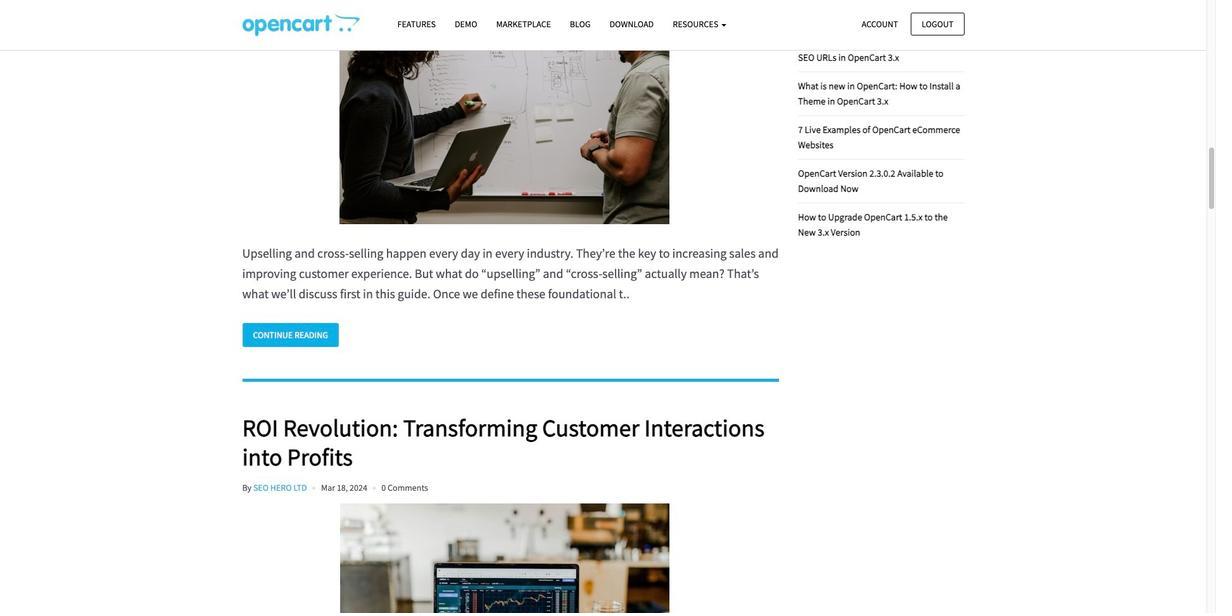 Task type: describe. For each thing, give the bounding box(es) containing it.
opencart - blog image
[[242, 13, 359, 36]]

upsell vs. cross-sell: understanding the difference and 10 strategies to maximize sales opportunities image
[[242, 4, 767, 224]]

roi revolution: transforming customer interactions into profits image
[[242, 503, 767, 613]]



Task type: vqa. For each thing, say whether or not it's contained in the screenshot.
What corresponding to What changes after the GDPR is active?
no



